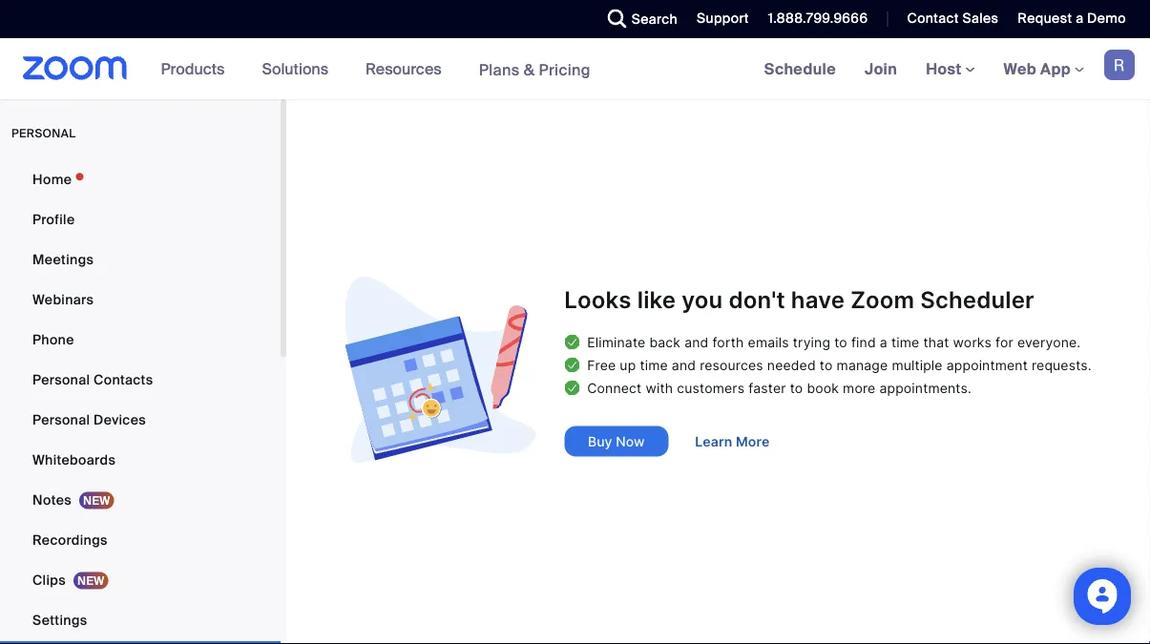 Task type: vqa. For each thing, say whether or not it's contained in the screenshot.
Settings
yes



Task type: describe. For each thing, give the bounding box(es) containing it.
clips
[[32, 571, 66, 589]]

plans
[[479, 59, 520, 79]]

product information navigation
[[147, 38, 605, 101]]

meetings link
[[0, 241, 281, 279]]

contact
[[907, 10, 959, 27]]

request a demo
[[1018, 10, 1126, 27]]

webinars link
[[0, 281, 281, 319]]

join link
[[851, 38, 912, 99]]

phone
[[32, 331, 74, 348]]

whiteboards link
[[0, 441, 281, 479]]

profile picture image
[[1104, 50, 1135, 80]]

web app
[[1004, 59, 1071, 79]]

personal for personal devices
[[32, 411, 90, 429]]

settings link
[[0, 601, 281, 640]]

profile link
[[0, 200, 281, 239]]

recordings
[[32, 531, 108, 549]]

personal menu menu
[[0, 160, 281, 644]]

web app button
[[1004, 59, 1084, 79]]

schedule link
[[750, 38, 851, 99]]

banner containing products
[[0, 38, 1150, 101]]

1.888.799.9666 button up schedule
[[754, 0, 873, 38]]

personal for personal contacts
[[32, 371, 90, 388]]

plans & pricing
[[479, 59, 591, 79]]

personal devices
[[32, 411, 146, 429]]

pricing
[[539, 59, 591, 79]]

products
[[161, 59, 225, 79]]

zoom logo image
[[23, 56, 128, 80]]

whiteboards
[[32, 451, 116, 469]]

host button
[[926, 59, 975, 79]]



Task type: locate. For each thing, give the bounding box(es) containing it.
plans & pricing link
[[479, 59, 591, 79], [479, 59, 591, 79]]

search
[[632, 10, 678, 28]]

personal inside personal devices link
[[32, 411, 90, 429]]

personal inside personal contacts 'link'
[[32, 371, 90, 388]]

meetings navigation
[[750, 38, 1150, 101]]

home
[[32, 170, 72, 188]]

products button
[[161, 38, 233, 99]]

&
[[524, 59, 535, 79]]

settings
[[32, 611, 87, 629]]

devices
[[94, 411, 146, 429]]

personal down phone
[[32, 371, 90, 388]]

web
[[1004, 59, 1037, 79]]

1.888.799.9666 button
[[754, 0, 873, 38], [768, 10, 868, 27]]

1.888.799.9666
[[768, 10, 868, 27]]

0 vertical spatial personal
[[32, 371, 90, 388]]

profile
[[32, 210, 75, 228]]

contact sales
[[907, 10, 999, 27]]

2 personal from the top
[[32, 411, 90, 429]]

support link
[[683, 0, 754, 38], [697, 10, 749, 27]]

personal devices link
[[0, 401, 281, 439]]

request
[[1018, 10, 1072, 27]]

notes link
[[0, 481, 281, 519]]

contacts
[[94, 371, 153, 388]]

request a demo link
[[1003, 0, 1150, 38], [1018, 10, 1126, 27]]

solutions
[[262, 59, 328, 79]]

notes
[[32, 491, 72, 509]]

personal
[[32, 371, 90, 388], [32, 411, 90, 429]]

personal up whiteboards
[[32, 411, 90, 429]]

support
[[697, 10, 749, 27]]

personal contacts link
[[0, 361, 281, 399]]

phone link
[[0, 321, 281, 359]]

banner
[[0, 38, 1150, 101]]

webinars
[[32, 291, 94, 308]]

search button
[[593, 0, 683, 38]]

clips link
[[0, 561, 281, 599]]

host
[[926, 59, 966, 79]]

sales
[[963, 10, 999, 27]]

1 vertical spatial personal
[[32, 411, 90, 429]]

personal
[[11, 126, 76, 141]]

meetings
[[32, 251, 94, 268]]

solutions button
[[262, 38, 337, 99]]

1 personal from the top
[[32, 371, 90, 388]]

contact sales link
[[893, 0, 1003, 38], [907, 10, 999, 27]]

demo
[[1087, 10, 1126, 27]]

home link
[[0, 160, 281, 199]]

1.888.799.9666 button up schedule link
[[768, 10, 868, 27]]

resources button
[[366, 38, 450, 99]]

personal contacts
[[32, 371, 153, 388]]

recordings link
[[0, 521, 281, 559]]

resources
[[366, 59, 442, 79]]

app
[[1040, 59, 1071, 79]]

join
[[865, 59, 897, 79]]

a
[[1076, 10, 1084, 27]]

schedule
[[764, 59, 836, 79]]



